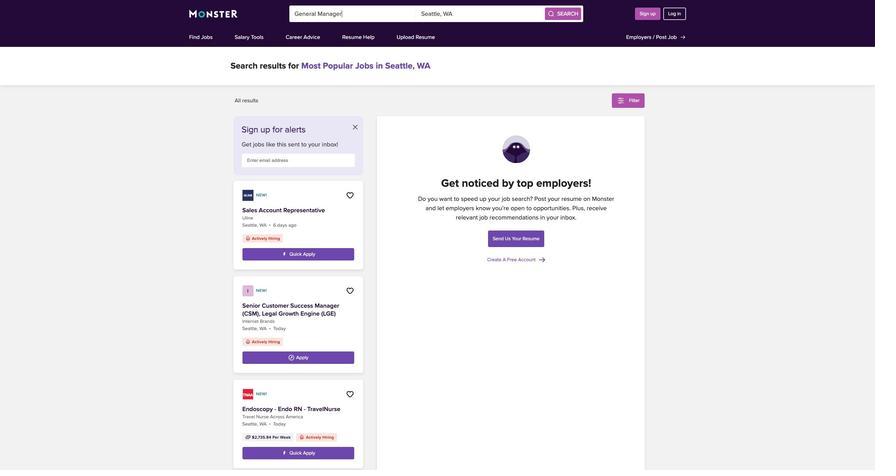 Task type: vqa. For each thing, say whether or not it's contained in the screenshot.
Panera Bread Logo
no



Task type: locate. For each thing, give the bounding box(es) containing it.
sales account representative at uline element
[[234, 181, 363, 270]]

save this job image inside senior customer success manager (csm), legal growth engine (lge) at internet brands element
[[346, 287, 354, 295]]

0 vertical spatial save this job image
[[346, 287, 354, 295]]

save this job image for senior customer success manager (csm), legal growth engine (lge) at internet brands element
[[346, 287, 354, 295]]

endoscopy - endo rn - travelnurse at travel nurse across america element
[[234, 380, 363, 469]]

Search jobs, keywords, companies search field
[[290, 6, 416, 22]]

filter image
[[617, 97, 625, 105], [617, 97, 625, 105]]

travel nurse across america logo image
[[243, 389, 254, 400]]

1 vertical spatial save this job image
[[346, 391, 354, 399]]

save this job image for endoscopy - endo rn - travelnurse at travel nurse across america element
[[346, 391, 354, 399]]

save this job image
[[346, 287, 354, 295], [346, 391, 354, 399]]

1 save this job image from the top
[[346, 287, 354, 295]]

Enter location or "remote" search field
[[416, 6, 543, 22]]

2 save this job image from the top
[[346, 391, 354, 399]]

save this job image inside endoscopy - endo rn - travelnurse at travel nurse across america element
[[346, 391, 354, 399]]

close image
[[353, 125, 358, 130]]



Task type: describe. For each thing, give the bounding box(es) containing it.
save this job image
[[346, 192, 354, 200]]

email address email field
[[242, 154, 355, 167]]

senior customer success manager (csm), legal growth engine (lge) at internet brands element
[[234, 277, 363, 374]]

uline logo image
[[243, 190, 254, 201]]

monster image
[[189, 10, 238, 18]]



